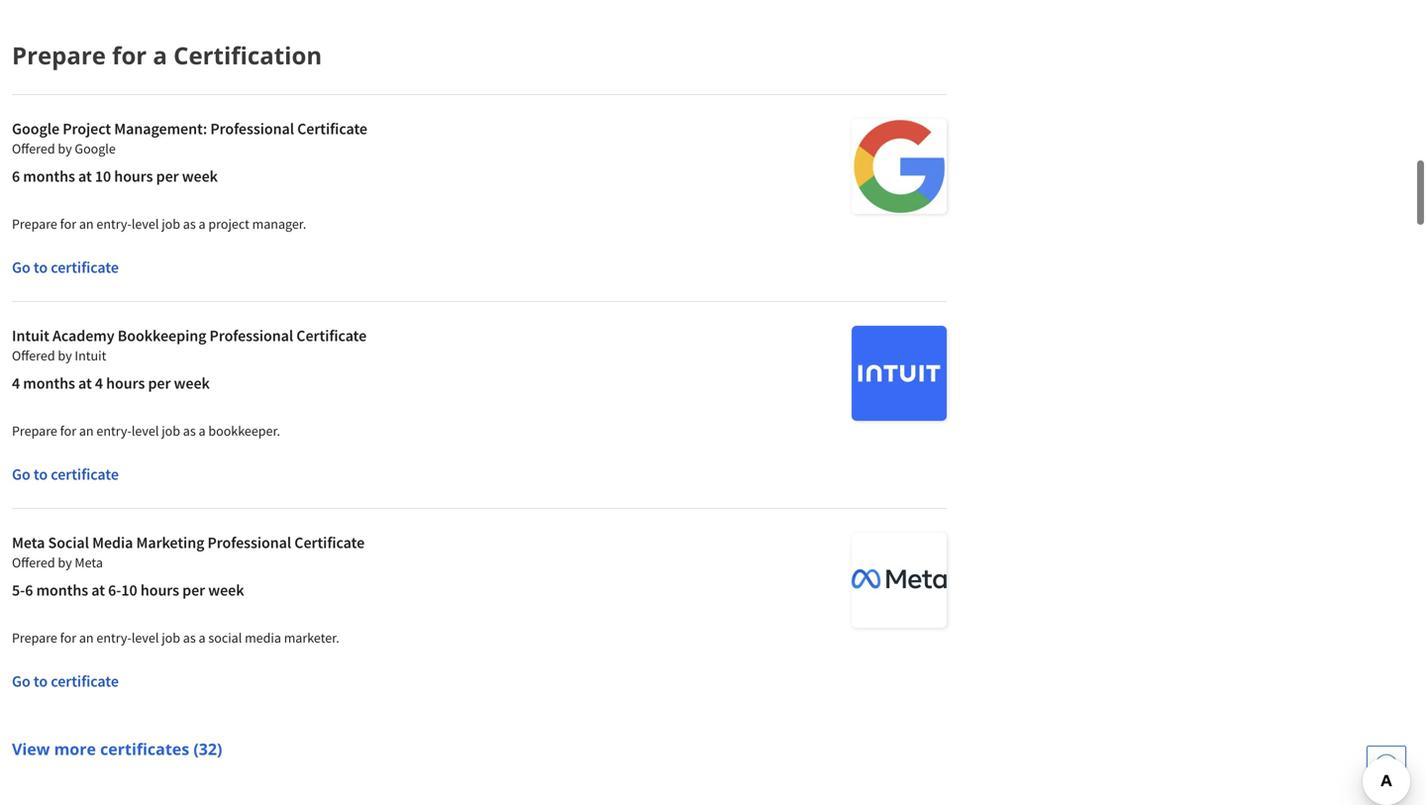 Task type: vqa. For each thing, say whether or not it's contained in the screenshot.
Plan's focuses
no



Task type: describe. For each thing, give the bounding box(es) containing it.
2 4 from the left
[[95, 373, 103, 393]]

per for 6 months at 10 hours per week
[[156, 166, 179, 186]]

a up management:
[[153, 39, 167, 71]]

certificate inside meta social media marketing professional certificate offered by meta 5-6 months at 6-10 hours per week
[[295, 533, 365, 553]]

months for 4
[[23, 373, 75, 393]]

go for 5-6 months at 6-10 hours per week
[[12, 672, 30, 691]]

level for 4
[[132, 422, 159, 440]]

a for bookkeeping
[[199, 422, 206, 440]]

1 horizontal spatial google
[[75, 140, 116, 158]]

certification
[[174, 39, 322, 71]]

to for 5-6 months at 6-10 hours per week
[[34, 672, 48, 691]]

view more certificates (32) link
[[12, 739, 222, 760]]

offered inside meta social media marketing professional certificate offered by meta 5-6 months at 6-10 hours per week
[[12, 554, 55, 572]]

hours for 10
[[114, 166, 153, 186]]

job for 6 months at 10 hours per week
[[162, 215, 180, 233]]

go to certificate for months
[[12, 672, 119, 691]]

6 inside meta social media marketing professional certificate offered by meta 5-6 months at 6-10 hours per week
[[25, 581, 33, 600]]

more
[[54, 739, 96, 760]]

to for 6 months at 10 hours per week
[[34, 258, 48, 277]]

go for 6 months at 10 hours per week
[[12, 258, 30, 277]]

job for 5-6 months at 6-10 hours per week
[[162, 629, 180, 647]]

certificates
[[100, 739, 189, 760]]

google project management: professional certificate offered by google 6 months at 10 hours per week
[[12, 119, 368, 186]]

social
[[208, 629, 242, 647]]

media
[[92, 533, 133, 553]]

1 vertical spatial intuit
[[75, 347, 106, 365]]

bookkeeping
[[118, 326, 206, 346]]

as for 6 months at 10 hours per week
[[183, 215, 196, 233]]

level for 10
[[132, 215, 159, 233]]

offered for intuit
[[12, 347, 55, 365]]

professional for bookkeeping
[[210, 326, 293, 346]]

project
[[208, 215, 249, 233]]

per inside meta social media marketing professional certificate offered by meta 5-6 months at 6-10 hours per week
[[182, 581, 205, 600]]

an for 10
[[79, 215, 94, 233]]

for for prepare for an entry-level job as a social media marketer.
[[60, 629, 76, 647]]

go to certificate for 4
[[12, 465, 119, 484]]

1 4 from the left
[[12, 373, 20, 393]]

view more certificates (32)
[[12, 739, 222, 760]]

prepare for prepare for an entry-level job as a project manager.
[[12, 215, 57, 233]]

professional inside meta social media marketing professional certificate offered by meta 5-6 months at 6-10 hours per week
[[208, 533, 291, 553]]

prepare for an entry-level job as a social media marketer.
[[12, 629, 340, 647]]

intuit academy bookkeeping professional certificate offered by intuit 4 months at 4 hours per week
[[12, 326, 367, 393]]

a for media
[[199, 629, 206, 647]]

per for 4 months at 4 hours per week
[[148, 373, 171, 393]]

prepare for a certification
[[12, 39, 322, 71]]

google image
[[852, 119, 947, 214]]

6-
[[108, 581, 121, 600]]

level for months
[[132, 629, 159, 647]]

an for 4
[[79, 422, 94, 440]]

management:
[[114, 119, 207, 139]]

prepare for prepare for an entry-level job as a bookkeeper.
[[12, 422, 57, 440]]

week inside meta social media marketing professional certificate offered by meta 5-6 months at 6-10 hours per week
[[208, 581, 244, 600]]

entry- for 4
[[96, 422, 132, 440]]

months inside meta social media marketing professional certificate offered by meta 5-6 months at 6-10 hours per week
[[36, 581, 88, 600]]

(32)
[[193, 739, 222, 760]]

0 vertical spatial intuit
[[12, 326, 49, 346]]

social
[[48, 533, 89, 553]]

marketing
[[136, 533, 204, 553]]

prepare for an entry-level job as a project manager.
[[12, 215, 306, 233]]

meta social media marketing professional certificate offered by meta 5-6 months at 6-10 hours per week
[[12, 533, 365, 600]]

media
[[245, 629, 281, 647]]



Task type: locate. For each thing, give the bounding box(es) containing it.
0 vertical spatial week
[[182, 166, 218, 186]]

at left 6-
[[91, 581, 105, 600]]

0 vertical spatial 6
[[12, 166, 20, 186]]

3 to from the top
[[34, 672, 48, 691]]

professional for management:
[[210, 119, 294, 139]]

0 horizontal spatial meta
[[12, 533, 45, 553]]

go to certificate up more
[[12, 672, 119, 691]]

for down social
[[60, 629, 76, 647]]

professional inside intuit academy bookkeeping professional certificate offered by intuit 4 months at 4 hours per week
[[210, 326, 293, 346]]

by inside google project management: professional certificate offered by google 6 months at 10 hours per week
[[58, 140, 72, 158]]

job left social
[[162, 629, 180, 647]]

0 horizontal spatial 4
[[12, 373, 20, 393]]

0 horizontal spatial 6
[[12, 166, 20, 186]]

0 vertical spatial certificate
[[297, 119, 368, 139]]

2 offered from the top
[[12, 347, 55, 365]]

0 vertical spatial hours
[[114, 166, 153, 186]]

week down bookkeeping
[[174, 373, 210, 393]]

certificate
[[297, 119, 368, 139], [297, 326, 367, 346], [295, 533, 365, 553]]

prepare for an entry-level job as a bookkeeper.
[[12, 422, 280, 440]]

per
[[156, 166, 179, 186], [148, 373, 171, 393], [182, 581, 205, 600]]

1 vertical spatial job
[[162, 422, 180, 440]]

2 vertical spatial offered
[[12, 554, 55, 572]]

google left the project
[[12, 119, 60, 139]]

1 horizontal spatial 6
[[25, 581, 33, 600]]

marketer.
[[284, 629, 340, 647]]

1 vertical spatial go
[[12, 465, 30, 484]]

1 go to certificate from the top
[[12, 258, 119, 277]]

2 go to certificate from the top
[[12, 465, 119, 484]]

4 prepare from the top
[[12, 629, 57, 647]]

certificate up social
[[51, 465, 119, 484]]

1 horizontal spatial intuit
[[75, 347, 106, 365]]

2 vertical spatial certificate
[[51, 672, 119, 691]]

1 vertical spatial hours
[[106, 373, 145, 393]]

level left social
[[132, 629, 159, 647]]

10
[[95, 166, 111, 186], [121, 581, 137, 600]]

6
[[12, 166, 20, 186], [25, 581, 33, 600]]

1 vertical spatial certificate
[[297, 326, 367, 346]]

10 down the media
[[121, 581, 137, 600]]

to
[[34, 258, 48, 277], [34, 465, 48, 484], [34, 672, 48, 691]]

1 vertical spatial as
[[183, 422, 196, 440]]

2 vertical spatial as
[[183, 629, 196, 647]]

2 entry- from the top
[[96, 422, 132, 440]]

go for 4 months at 4 hours per week
[[12, 465, 30, 484]]

by down the project
[[58, 140, 72, 158]]

professional inside google project management: professional certificate offered by google 6 months at 10 hours per week
[[210, 119, 294, 139]]

prepare
[[12, 39, 106, 71], [12, 215, 57, 233], [12, 422, 57, 440], [12, 629, 57, 647]]

at inside google project management: professional certificate offered by google 6 months at 10 hours per week
[[78, 166, 92, 186]]

for up management:
[[112, 39, 147, 71]]

by inside meta social media marketing professional certificate offered by meta 5-6 months at 6-10 hours per week
[[58, 554, 72, 572]]

0 vertical spatial an
[[79, 215, 94, 233]]

for
[[112, 39, 147, 71], [60, 215, 76, 233], [60, 422, 76, 440], [60, 629, 76, 647]]

for for prepare for an entry-level job as a bookkeeper.
[[60, 422, 76, 440]]

2 go from the top
[[12, 465, 30, 484]]

view
[[12, 739, 50, 760]]

0 vertical spatial job
[[162, 215, 180, 233]]

1 vertical spatial entry-
[[96, 422, 132, 440]]

3 by from the top
[[58, 554, 72, 572]]

2 vertical spatial by
[[58, 554, 72, 572]]

offered inside intuit academy bookkeeping professional certificate offered by intuit 4 months at 4 hours per week
[[12, 347, 55, 365]]

3 certificate from the top
[[51, 672, 119, 691]]

job left bookkeeper.
[[162, 422, 180, 440]]

2 vertical spatial certificate
[[295, 533, 365, 553]]

as left bookkeeper.
[[183, 422, 196, 440]]

0 vertical spatial per
[[156, 166, 179, 186]]

2 an from the top
[[79, 422, 94, 440]]

2 vertical spatial entry-
[[96, 629, 132, 647]]

1 vertical spatial to
[[34, 465, 48, 484]]

1 vertical spatial professional
[[210, 326, 293, 346]]

months down the project
[[23, 166, 75, 186]]

2 vertical spatial week
[[208, 581, 244, 600]]

months inside google project management: professional certificate offered by google 6 months at 10 hours per week
[[23, 166, 75, 186]]

1 horizontal spatial 4
[[95, 373, 103, 393]]

meta image
[[852, 533, 947, 628]]

6 inside google project management: professional certificate offered by google 6 months at 10 hours per week
[[12, 166, 20, 186]]

per down management:
[[156, 166, 179, 186]]

months inside intuit academy bookkeeping professional certificate offered by intuit 4 months at 4 hours per week
[[23, 373, 75, 393]]

go to certificate up social
[[12, 465, 119, 484]]

1 vertical spatial level
[[132, 422, 159, 440]]

for for prepare for a certification
[[112, 39, 147, 71]]

1 vertical spatial week
[[174, 373, 210, 393]]

job left project
[[162, 215, 180, 233]]

per down bookkeeping
[[148, 373, 171, 393]]

entry- for months
[[96, 629, 132, 647]]

3 prepare from the top
[[12, 422, 57, 440]]

intuit down academy
[[75, 347, 106, 365]]

academy
[[52, 326, 115, 346]]

1 an from the top
[[79, 215, 94, 233]]

4
[[12, 373, 20, 393], [95, 373, 103, 393]]

1 certificate from the top
[[51, 258, 119, 277]]

0 vertical spatial as
[[183, 215, 196, 233]]

0 vertical spatial to
[[34, 258, 48, 277]]

2 job from the top
[[162, 422, 180, 440]]

at
[[78, 166, 92, 186], [78, 373, 92, 393], [91, 581, 105, 600]]

3 go from the top
[[12, 672, 30, 691]]

at for 10
[[78, 166, 92, 186]]

hours inside meta social media marketing professional certificate offered by meta 5-6 months at 6-10 hours per week
[[141, 581, 179, 600]]

manager.
[[252, 215, 306, 233]]

10 inside meta social media marketing professional certificate offered by meta 5-6 months at 6-10 hours per week
[[121, 581, 137, 600]]

0 horizontal spatial 10
[[95, 166, 111, 186]]

3 go to certificate from the top
[[12, 672, 119, 691]]

intuit image
[[852, 326, 947, 421]]

project
[[63, 119, 111, 139]]

certificate inside intuit academy bookkeeping professional certificate offered by intuit 4 months at 4 hours per week
[[297, 326, 367, 346]]

hours right 6-
[[141, 581, 179, 600]]

entry- for 10
[[96, 215, 132, 233]]

as
[[183, 215, 196, 233], [183, 422, 196, 440], [183, 629, 196, 647]]

0 vertical spatial level
[[132, 215, 159, 233]]

a left project
[[199, 215, 206, 233]]

2 vertical spatial go to certificate
[[12, 672, 119, 691]]

at down the project
[[78, 166, 92, 186]]

per inside google project management: professional certificate offered by google 6 months at 10 hours per week
[[156, 166, 179, 186]]

as for 5-6 months at 6-10 hours per week
[[183, 629, 196, 647]]

3 entry- from the top
[[96, 629, 132, 647]]

months right 5-
[[36, 581, 88, 600]]

0 horizontal spatial intuit
[[12, 326, 49, 346]]

week for 4 months at 4 hours per week
[[174, 373, 210, 393]]

week inside intuit academy bookkeeping professional certificate offered by intuit 4 months at 4 hours per week
[[174, 373, 210, 393]]

job
[[162, 215, 180, 233], [162, 422, 180, 440], [162, 629, 180, 647]]

1 vertical spatial 6
[[25, 581, 33, 600]]

2 vertical spatial per
[[182, 581, 205, 600]]

as left project
[[183, 215, 196, 233]]

a for management:
[[199, 215, 206, 233]]

professional down certification on the top
[[210, 119, 294, 139]]

0 vertical spatial certificate
[[51, 258, 119, 277]]

months down academy
[[23, 373, 75, 393]]

offered for google
[[12, 140, 55, 158]]

for down the project
[[60, 215, 76, 233]]

1 horizontal spatial 10
[[121, 581, 137, 600]]

go to certificate for 10
[[12, 258, 119, 277]]

2 vertical spatial to
[[34, 672, 48, 691]]

at for 4
[[78, 373, 92, 393]]

1 as from the top
[[183, 215, 196, 233]]

an down the project
[[79, 215, 94, 233]]

1 vertical spatial certificate
[[51, 465, 119, 484]]

by down social
[[58, 554, 72, 572]]

for for prepare for an entry-level job as a project manager.
[[60, 215, 76, 233]]

10 inside google project management: professional certificate offered by google 6 months at 10 hours per week
[[95, 166, 111, 186]]

2 vertical spatial go
[[12, 672, 30, 691]]

0 vertical spatial go to certificate
[[12, 258, 119, 277]]

level down intuit academy bookkeeping professional certificate offered by intuit 4 months at 4 hours per week
[[132, 422, 159, 440]]

professional
[[210, 119, 294, 139], [210, 326, 293, 346], [208, 533, 291, 553]]

2 level from the top
[[132, 422, 159, 440]]

meta
[[12, 533, 45, 553], [75, 554, 103, 572]]

1 vertical spatial months
[[23, 373, 75, 393]]

1 vertical spatial per
[[148, 373, 171, 393]]

1 prepare from the top
[[12, 39, 106, 71]]

certificate for 10
[[51, 258, 119, 277]]

1 vertical spatial meta
[[75, 554, 103, 572]]

10 down the project
[[95, 166, 111, 186]]

hours inside intuit academy bookkeeping professional certificate offered by intuit 4 months at 4 hours per week
[[106, 373, 145, 393]]

3 job from the top
[[162, 629, 180, 647]]

1 offered from the top
[[12, 140, 55, 158]]

2 vertical spatial job
[[162, 629, 180, 647]]

0 vertical spatial go
[[12, 258, 30, 277]]

0 vertical spatial at
[[78, 166, 92, 186]]

certificate up more
[[51, 672, 119, 691]]

entry-
[[96, 215, 132, 233], [96, 422, 132, 440], [96, 629, 132, 647]]

at inside meta social media marketing professional certificate offered by meta 5-6 months at 6-10 hours per week
[[91, 581, 105, 600]]

week for 6 months at 10 hours per week
[[182, 166, 218, 186]]

1 vertical spatial google
[[75, 140, 116, 158]]

3 offered from the top
[[12, 554, 55, 572]]

0 vertical spatial google
[[12, 119, 60, 139]]

hours up prepare for an entry-level job as a project manager.
[[114, 166, 153, 186]]

go to certificate up academy
[[12, 258, 119, 277]]

certificate
[[51, 258, 119, 277], [51, 465, 119, 484], [51, 672, 119, 691]]

an down academy
[[79, 422, 94, 440]]

0 vertical spatial offered
[[12, 140, 55, 158]]

2 vertical spatial an
[[79, 629, 94, 647]]

go to certificate
[[12, 258, 119, 277], [12, 465, 119, 484], [12, 672, 119, 691]]

2 as from the top
[[183, 422, 196, 440]]

5-
[[12, 581, 25, 600]]

2 to from the top
[[34, 465, 48, 484]]

an down social
[[79, 629, 94, 647]]

intuit
[[12, 326, 49, 346], [75, 347, 106, 365]]

prepare for prepare for an entry-level job as a social media marketer.
[[12, 629, 57, 647]]

certificate inside google project management: professional certificate offered by google 6 months at 10 hours per week
[[297, 119, 368, 139]]

week up social
[[208, 581, 244, 600]]

level left project
[[132, 215, 159, 233]]

google
[[12, 119, 60, 139], [75, 140, 116, 158]]

by for academy
[[58, 347, 72, 365]]

hours for 4
[[106, 373, 145, 393]]

3 level from the top
[[132, 629, 159, 647]]

professional right marketing
[[208, 533, 291, 553]]

certificate for intuit academy bookkeeping professional certificate
[[297, 326, 367, 346]]

certificate for google project management: professional certificate
[[297, 119, 368, 139]]

1 vertical spatial an
[[79, 422, 94, 440]]

for down academy
[[60, 422, 76, 440]]

0 vertical spatial entry-
[[96, 215, 132, 233]]

a left social
[[199, 629, 206, 647]]

0 vertical spatial by
[[58, 140, 72, 158]]

1 go from the top
[[12, 258, 30, 277]]

2 by from the top
[[58, 347, 72, 365]]

meta down social
[[75, 554, 103, 572]]

per up "prepare for an entry-level job as a social media marketer."
[[182, 581, 205, 600]]

as left social
[[183, 629, 196, 647]]

week
[[182, 166, 218, 186], [174, 373, 210, 393], [208, 581, 244, 600]]

help center image
[[1375, 754, 1399, 778]]

by
[[58, 140, 72, 158], [58, 347, 72, 365], [58, 554, 72, 572]]

by for project
[[58, 140, 72, 158]]

months for 6
[[23, 166, 75, 186]]

hours up prepare for an entry-level job as a bookkeeper.
[[106, 373, 145, 393]]

to for 4 months at 4 hours per week
[[34, 465, 48, 484]]

intuit left academy
[[12, 326, 49, 346]]

0 vertical spatial 10
[[95, 166, 111, 186]]

an for months
[[79, 629, 94, 647]]

certificate for months
[[51, 672, 119, 691]]

2 vertical spatial at
[[91, 581, 105, 600]]

per inside intuit academy bookkeeping professional certificate offered by intuit 4 months at 4 hours per week
[[148, 373, 171, 393]]

1 vertical spatial go to certificate
[[12, 465, 119, 484]]

google down the project
[[75, 140, 116, 158]]

week up project
[[182, 166, 218, 186]]

offered
[[12, 140, 55, 158], [12, 347, 55, 365], [12, 554, 55, 572]]

0 vertical spatial meta
[[12, 533, 45, 553]]

1 vertical spatial offered
[[12, 347, 55, 365]]

at inside intuit academy bookkeeping professional certificate offered by intuit 4 months at 4 hours per week
[[78, 373, 92, 393]]

meta left social
[[12, 533, 45, 553]]

1 vertical spatial 10
[[121, 581, 137, 600]]

2 prepare from the top
[[12, 215, 57, 233]]

2 vertical spatial professional
[[208, 533, 291, 553]]

1 entry- from the top
[[96, 215, 132, 233]]

as for 4 months at 4 hours per week
[[183, 422, 196, 440]]

1 vertical spatial by
[[58, 347, 72, 365]]

level
[[132, 215, 159, 233], [132, 422, 159, 440], [132, 629, 159, 647]]

certificate for 4
[[51, 465, 119, 484]]

3 as from the top
[[183, 629, 196, 647]]

2 vertical spatial level
[[132, 629, 159, 647]]

hours inside google project management: professional certificate offered by google 6 months at 10 hours per week
[[114, 166, 153, 186]]

1 by from the top
[[58, 140, 72, 158]]

3 an from the top
[[79, 629, 94, 647]]

at down academy
[[78, 373, 92, 393]]

1 to from the top
[[34, 258, 48, 277]]

hours
[[114, 166, 153, 186], [106, 373, 145, 393], [141, 581, 179, 600]]

job for 4 months at 4 hours per week
[[162, 422, 180, 440]]

0 horizontal spatial google
[[12, 119, 60, 139]]

certificate up academy
[[51, 258, 119, 277]]

by down academy
[[58, 347, 72, 365]]

2 vertical spatial hours
[[141, 581, 179, 600]]

bookkeeper.
[[208, 422, 280, 440]]

1 job from the top
[[162, 215, 180, 233]]

professional right bookkeeping
[[210, 326, 293, 346]]

2 vertical spatial months
[[36, 581, 88, 600]]

0 vertical spatial professional
[[210, 119, 294, 139]]

2 certificate from the top
[[51, 465, 119, 484]]

1 level from the top
[[132, 215, 159, 233]]

1 horizontal spatial meta
[[75, 554, 103, 572]]

offered inside google project management: professional certificate offered by google 6 months at 10 hours per week
[[12, 140, 55, 158]]

a
[[153, 39, 167, 71], [199, 215, 206, 233], [199, 422, 206, 440], [199, 629, 206, 647]]

months
[[23, 166, 75, 186], [23, 373, 75, 393], [36, 581, 88, 600]]

by inside intuit academy bookkeeping professional certificate offered by intuit 4 months at 4 hours per week
[[58, 347, 72, 365]]

a left bookkeeper.
[[199, 422, 206, 440]]

0 vertical spatial months
[[23, 166, 75, 186]]

week inside google project management: professional certificate offered by google 6 months at 10 hours per week
[[182, 166, 218, 186]]

go
[[12, 258, 30, 277], [12, 465, 30, 484], [12, 672, 30, 691]]

an
[[79, 215, 94, 233], [79, 422, 94, 440], [79, 629, 94, 647]]

1 vertical spatial at
[[78, 373, 92, 393]]

prepare for prepare for a certification
[[12, 39, 106, 71]]



